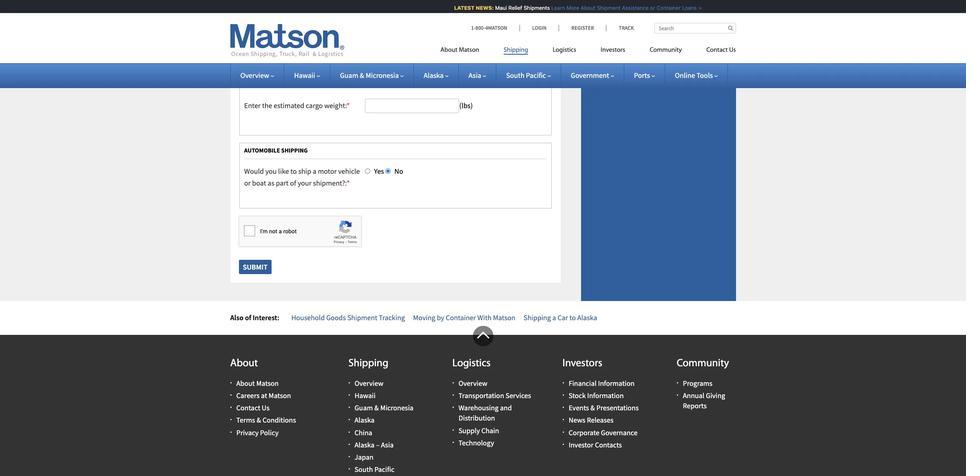 Task type: vqa. For each thing, say whether or not it's contained in the screenshot.
3:45PM inside Friday 7:00am – 3:45pm
no



Task type: locate. For each thing, give the bounding box(es) containing it.
you
[[266, 166, 277, 176]]

1 vertical spatial alaska link
[[355, 416, 375, 425]]

1 horizontal spatial of
[[290, 178, 296, 188]]

a left "car" on the right bottom
[[553, 313, 557, 322]]

shipment right 'goods'
[[348, 313, 378, 322]]

shipment up track link
[[594, 4, 617, 11]]

0 horizontal spatial south
[[355, 465, 373, 474]]

1 horizontal spatial logistics
[[553, 47, 577, 53]]

or left boat
[[244, 178, 251, 188]]

south pacific link
[[507, 71, 551, 80], [355, 465, 395, 474]]

south
[[507, 71, 525, 80], [355, 465, 373, 474]]

1 vertical spatial asia
[[381, 440, 394, 450]]

overview link for logistics
[[459, 379, 488, 388]]

2 horizontal spatial overview
[[459, 379, 488, 388]]

south down 'shipping' link
[[507, 71, 525, 80]]

size
[[292, 57, 304, 66]]

investors up financial on the right of the page
[[563, 358, 603, 369]]

0 vertical spatial container
[[653, 4, 677, 11]]

south down japan link at the left of the page
[[355, 465, 373, 474]]

south pacific link down japan link at the left of the page
[[355, 465, 395, 474]]

overview for overview hawaii guam & micronesia alaska china alaska – asia japan south pacific
[[355, 379, 384, 388]]

events
[[569, 403, 590, 413]]

hawaii up the china
[[355, 391, 376, 400]]

your down ship
[[298, 178, 312, 188]]

0 vertical spatial shipment
[[594, 4, 617, 11]]

needs?:
[[275, 69, 298, 78]]

1 horizontal spatial to
[[570, 313, 576, 322]]

alaska
[[424, 71, 444, 80], [578, 313, 598, 322], [355, 416, 375, 425], [355, 440, 375, 450]]

1 horizontal spatial about matson link
[[441, 43, 492, 60]]

1 horizontal spatial us
[[730, 47, 737, 53]]

overview hawaii guam & micronesia alaska china alaska – asia japan south pacific
[[355, 379, 414, 474]]

& inside financial information stock information events & presentations news releases corporate governance investor contacts
[[591, 403, 595, 413]]

0 vertical spatial investors
[[601, 47, 626, 53]]

* down size
[[298, 69, 301, 78]]

1 vertical spatial shipment
[[348, 313, 378, 322]]

0 horizontal spatial of
[[245, 313, 252, 322]]

hawaii link
[[294, 71, 320, 80], [355, 391, 376, 400]]

0 vertical spatial contact us link
[[695, 43, 737, 60]]

0 vertical spatial south pacific link
[[507, 71, 551, 80]]

annual giving reports link
[[683, 391, 726, 411]]

shipping a car to alaska
[[524, 313, 598, 322]]

logistics inside top menu navigation
[[553, 47, 577, 53]]

us up terms & conditions link
[[262, 403, 270, 413]]

2 horizontal spatial overview link
[[459, 379, 488, 388]]

stock information link
[[569, 391, 624, 400]]

0 horizontal spatial to
[[291, 166, 297, 176]]

1 horizontal spatial a
[[553, 313, 557, 322]]

alaska link inside footer
[[355, 416, 375, 425]]

container right the by at the bottom
[[446, 313, 476, 322]]

0 horizontal spatial or
[[244, 178, 251, 188]]

1 vertical spatial hawaii link
[[355, 391, 376, 400]]

1 vertical spatial community
[[677, 358, 730, 369]]

1 vertical spatial to
[[570, 313, 576, 322]]

0 horizontal spatial south pacific link
[[355, 465, 395, 474]]

register link
[[559, 24, 607, 31]]

investor
[[569, 440, 594, 450]]

about
[[577, 4, 592, 11], [441, 47, 458, 53], [230, 358, 258, 369], [237, 379, 255, 388]]

learn
[[548, 4, 562, 11]]

hawaii link for "china" 'link'
[[355, 391, 376, 400]]

0 vertical spatial shipping
[[504, 47, 529, 53]]

information up events & presentations link
[[588, 391, 624, 400]]

automobile
[[244, 146, 280, 154]]

0 vertical spatial community
[[650, 47, 683, 53]]

ship
[[299, 166, 312, 176]]

about for about
[[230, 358, 258, 369]]

0 vertical spatial guam & micronesia link
[[340, 71, 404, 80]]

about matson
[[441, 47, 480, 53]]

1 horizontal spatial your
[[340, 57, 354, 66]]

policy
[[260, 428, 279, 437]]

would you like to ship a motor vehicle or boat as part of your shipment?:
[[244, 166, 360, 188]]

matson inside top menu navigation
[[459, 47, 480, 53]]

contact us
[[707, 47, 737, 53]]

1 vertical spatial contact us link
[[237, 403, 270, 413]]

1 horizontal spatial container
[[653, 4, 677, 11]]

0 horizontal spatial hawaii link
[[294, 71, 320, 80]]

1 vertical spatial pacific
[[375, 465, 395, 474]]

logistics down register link
[[553, 47, 577, 53]]

guam & micronesia link
[[340, 71, 404, 80], [355, 403, 414, 413]]

0 vertical spatial south
[[507, 71, 525, 80]]

moving
[[414, 313, 436, 322]]

information up stock information link
[[599, 379, 635, 388]]

0 horizontal spatial overview link
[[241, 71, 274, 80]]

(lbs)
[[460, 101, 473, 110]]

enter
[[244, 101, 261, 110]]

contact us link
[[695, 43, 737, 60], [237, 403, 270, 413]]

alaska down about matson
[[424, 71, 444, 80]]

1 vertical spatial of
[[245, 313, 252, 322]]

0 vertical spatial your
[[340, 57, 354, 66]]

1 horizontal spatial hawaii link
[[355, 391, 376, 400]]

1 vertical spatial hawaii
[[355, 391, 376, 400]]

1 horizontal spatial hawaii
[[355, 391, 376, 400]]

part
[[276, 178, 289, 188]]

0 vertical spatial contact
[[707, 47, 728, 53]]

& inside the about matson careers at matson contact us terms & conditions privacy policy
[[257, 416, 261, 425]]

footer
[[0, 326, 967, 476]]

1 horizontal spatial contact
[[707, 47, 728, 53]]

your inside would you like to ship a motor vehicle or boat as part of your shipment?:
[[298, 178, 312, 188]]

0 vertical spatial logistics
[[553, 47, 577, 53]]

asia right –
[[381, 440, 394, 450]]

1 horizontal spatial contact us link
[[695, 43, 737, 60]]

shipping
[[281, 146, 308, 154]]

to
[[291, 166, 297, 176], [570, 313, 576, 322]]

to right "car" on the right bottom
[[570, 313, 576, 322]]

of right also
[[245, 313, 252, 322]]

hawaii link for asia link at the top
[[294, 71, 320, 80]]

1 horizontal spatial or
[[647, 4, 652, 11]]

*
[[298, 69, 301, 78], [347, 101, 350, 110], [347, 178, 350, 188]]

1 horizontal spatial overview link
[[355, 379, 384, 388]]

section
[[571, 0, 747, 301]]

privacy policy link
[[237, 428, 279, 437]]

technology
[[459, 438, 495, 448]]

careers
[[237, 391, 260, 400]]

pacific inside overview hawaii guam & micronesia alaska china alaska – asia japan south pacific
[[375, 465, 395, 474]]

latest news: maui relief shipments learn more about shipment assistance or container loans >
[[451, 4, 698, 11]]

0 vertical spatial *
[[298, 69, 301, 78]]

about inside top menu navigation
[[441, 47, 458, 53]]

0 vertical spatial to
[[291, 166, 297, 176]]

guam & micronesia link for "china" 'link''s "hawaii" link
[[355, 403, 414, 413]]

logistics down the backtop image
[[453, 358, 491, 369]]

moving by container with matson link
[[414, 313, 516, 322]]

about matson link
[[441, 43, 492, 60], [237, 379, 279, 388]]

pacific down –
[[375, 465, 395, 474]]

community inside "link"
[[650, 47, 683, 53]]

0 horizontal spatial alaska link
[[355, 416, 375, 425]]

matson down 1-
[[459, 47, 480, 53]]

learn more about shipment assistance or container loans > link
[[548, 4, 698, 11]]

0 horizontal spatial your
[[298, 178, 312, 188]]

a
[[313, 166, 317, 176], [553, 313, 557, 322]]

2 vertical spatial shipping
[[349, 358, 389, 369]]

about matson link up "careers at matson" link
[[237, 379, 279, 388]]

about matson link down 1-
[[441, 43, 492, 60]]

community up online
[[650, 47, 683, 53]]

0 horizontal spatial hawaii
[[294, 71, 315, 80]]

overview inside overview transportation services warehousing and distribution supply chain technology
[[459, 379, 488, 388]]

0 horizontal spatial shipment
[[348, 313, 378, 322]]

about matson link for 'shipping' link
[[441, 43, 492, 60]]

shipping
[[504, 47, 529, 53], [524, 313, 551, 322], [349, 358, 389, 369]]

supply
[[459, 426, 480, 435]]

careers at matson link
[[237, 391, 291, 400]]

your inside what container size best meets your shipment needs?:
[[340, 57, 354, 66]]

0 vertical spatial alaska link
[[424, 71, 449, 80]]

boat
[[252, 178, 266, 188]]

asia down about matson
[[469, 71, 482, 80]]

government link
[[571, 71, 615, 80]]

like
[[278, 166, 289, 176]]

1 vertical spatial micronesia
[[381, 403, 414, 413]]

0 horizontal spatial overview
[[241, 71, 269, 80]]

alaska link down about matson
[[424, 71, 449, 80]]

micronesia inside overview hawaii guam & micronesia alaska china alaska – asia japan south pacific
[[381, 403, 414, 413]]

1 vertical spatial or
[[244, 178, 251, 188]]

1 vertical spatial south pacific link
[[355, 465, 395, 474]]

community up programs link
[[677, 358, 730, 369]]

shipping inside footer
[[349, 358, 389, 369]]

information
[[599, 379, 635, 388], [588, 391, 624, 400]]

footer containing about
[[0, 326, 967, 476]]

to right like
[[291, 166, 297, 176]]

chain
[[482, 426, 500, 435]]

programs annual giving reports
[[683, 379, 726, 411]]

maui
[[492, 4, 504, 11]]

hawaii link down "best"
[[294, 71, 320, 80]]

hawaii inside overview hawaii guam & micronesia alaska china alaska – asia japan south pacific
[[355, 391, 376, 400]]

about for about matson careers at matson contact us terms & conditions privacy policy
[[237, 379, 255, 388]]

1 horizontal spatial pacific
[[526, 71, 546, 80]]

0 horizontal spatial contact
[[237, 403, 261, 413]]

1 horizontal spatial alaska link
[[424, 71, 449, 80]]

1 vertical spatial us
[[262, 403, 270, 413]]

contact down careers
[[237, 403, 261, 413]]

corporate
[[569, 428, 600, 437]]

* right cargo
[[347, 101, 350, 110]]

financial information link
[[569, 379, 635, 388]]

micronesia
[[366, 71, 399, 80], [381, 403, 414, 413]]

presentations
[[597, 403, 639, 413]]

0 vertical spatial or
[[647, 4, 652, 11]]

investors inside footer
[[563, 358, 603, 369]]

0 vertical spatial us
[[730, 47, 737, 53]]

to inside would you like to ship a motor vehicle or boat as part of your shipment?:
[[291, 166, 297, 176]]

investors down track link
[[601, 47, 626, 53]]

financial
[[569, 379, 597, 388]]

your
[[340, 57, 354, 66], [298, 178, 312, 188]]

None radio
[[365, 168, 371, 174], [386, 168, 391, 174], [365, 168, 371, 174], [386, 168, 391, 174]]

alaska link up the china
[[355, 416, 375, 425]]

None text field
[[365, 99, 460, 113]]

releases
[[587, 416, 614, 425]]

contact us link up tools
[[695, 43, 737, 60]]

None search field
[[655, 23, 737, 33]]

no
[[395, 166, 404, 176]]

hawaii down size
[[294, 71, 315, 80]]

1 vertical spatial investors
[[563, 358, 603, 369]]

or right assistance
[[647, 4, 652, 11]]

0 vertical spatial asia
[[469, 71, 482, 80]]

pacific down 'shipping' link
[[526, 71, 546, 80]]

2 vertical spatial *
[[347, 178, 350, 188]]

overview inside overview hawaii guam & micronesia alaska china alaska – asia japan south pacific
[[355, 379, 384, 388]]

us inside the about matson careers at matson contact us terms & conditions privacy policy
[[262, 403, 270, 413]]

online tools link
[[676, 71, 718, 80]]

blue matson logo with ocean, shipping, truck, rail and logistics written beneath it. image
[[230, 24, 345, 58]]

0 horizontal spatial logistics
[[453, 358, 491, 369]]

1 vertical spatial guam & micronesia link
[[355, 403, 414, 413]]

contact up tools
[[707, 47, 728, 53]]

south inside overview hawaii guam & micronesia alaska china alaska – asia japan south pacific
[[355, 465, 373, 474]]

0 horizontal spatial asia
[[381, 440, 394, 450]]

online
[[676, 71, 696, 80]]

800-
[[476, 24, 486, 31]]

container left the loans
[[653, 4, 677, 11]]

about inside the about matson careers at matson contact us terms & conditions privacy policy
[[237, 379, 255, 388]]

matson up at
[[257, 379, 279, 388]]

1 horizontal spatial overview
[[355, 379, 384, 388]]

overview link
[[241, 71, 274, 80], [355, 379, 384, 388], [459, 379, 488, 388]]

0 vertical spatial about matson link
[[441, 43, 492, 60]]

of right part
[[290, 178, 296, 188]]

0 horizontal spatial about matson link
[[237, 379, 279, 388]]

technology link
[[459, 438, 495, 448]]

1 horizontal spatial south pacific link
[[507, 71, 551, 80]]

0 vertical spatial of
[[290, 178, 296, 188]]

0 vertical spatial a
[[313, 166, 317, 176]]

guam & micronesia link for "hawaii" link for asia link at the top
[[340, 71, 404, 80]]

0 vertical spatial hawaii
[[294, 71, 315, 80]]

1 vertical spatial your
[[298, 178, 312, 188]]

contact inside 'link'
[[707, 47, 728, 53]]

about matson link for "careers at matson" link
[[237, 379, 279, 388]]

matson right at
[[269, 391, 291, 400]]

1 vertical spatial guam
[[355, 403, 373, 413]]

1 vertical spatial contact
[[237, 403, 261, 413]]

governance
[[601, 428, 638, 437]]

a right ship
[[313, 166, 317, 176]]

community
[[650, 47, 683, 53], [677, 358, 730, 369]]

guam up weight:
[[340, 71, 359, 80]]

0 vertical spatial information
[[599, 379, 635, 388]]

track link
[[607, 24, 634, 31]]

logistics
[[553, 47, 577, 53], [453, 358, 491, 369]]

1 vertical spatial logistics
[[453, 358, 491, 369]]

to for alaska
[[570, 313, 576, 322]]

1 vertical spatial south
[[355, 465, 373, 474]]

the
[[262, 101, 272, 110]]

contact us link down careers
[[237, 403, 270, 413]]

shipping link
[[492, 43, 541, 60]]

or inside would you like to ship a motor vehicle or boat as part of your shipment?:
[[244, 178, 251, 188]]

* down vehicle
[[347, 178, 350, 188]]

1 vertical spatial shipping
[[524, 313, 551, 322]]

0 horizontal spatial container
[[446, 313, 476, 322]]

your right meets
[[340, 57, 354, 66]]

1 vertical spatial about matson link
[[237, 379, 279, 388]]

asia inside overview hawaii guam & micronesia alaska china alaska – asia japan south pacific
[[381, 440, 394, 450]]

vehicle
[[338, 166, 360, 176]]

0 vertical spatial hawaii link
[[294, 71, 320, 80]]

0 horizontal spatial a
[[313, 166, 317, 176]]

shipment?:
[[313, 178, 347, 188]]

0 horizontal spatial pacific
[[375, 465, 395, 474]]

hawaii link up the china
[[355, 391, 376, 400]]

0 vertical spatial guam
[[340, 71, 359, 80]]

guam up "china" 'link'
[[355, 403, 373, 413]]

us down search image
[[730, 47, 737, 53]]

0 horizontal spatial us
[[262, 403, 270, 413]]

None submit
[[239, 259, 272, 275]]

1 vertical spatial container
[[446, 313, 476, 322]]

south pacific link down 'shipping' link
[[507, 71, 551, 80]]



Task type: describe. For each thing, give the bounding box(es) containing it.
japan
[[355, 453, 374, 462]]

programs
[[683, 379, 713, 388]]

backtop image
[[473, 326, 494, 346]]

news releases link
[[569, 416, 614, 425]]

search image
[[729, 25, 734, 31]]

household
[[292, 313, 325, 322]]

warehousing
[[459, 403, 499, 413]]

0 horizontal spatial contact us link
[[237, 403, 270, 413]]

transportation
[[459, 391, 505, 400]]

what container size best meets your shipment needs?:
[[244, 57, 354, 78]]

register
[[572, 24, 594, 31]]

would
[[244, 166, 264, 176]]

a inside would you like to ship a motor vehicle or boat as part of your shipment?:
[[313, 166, 317, 176]]

logistics inside footer
[[453, 358, 491, 369]]

container
[[262, 57, 291, 66]]

car
[[558, 313, 569, 322]]

alaska right "car" on the right bottom
[[578, 313, 598, 322]]

reports
[[683, 401, 707, 411]]

shipping inside 'shipping' link
[[504, 47, 529, 53]]

about for about matson
[[441, 47, 458, 53]]

alaska link for asia link at the top
[[424, 71, 449, 80]]

motor
[[318, 166, 337, 176]]

1 horizontal spatial shipment
[[594, 4, 617, 11]]

household goods shipment tracking link
[[292, 313, 405, 322]]

0 vertical spatial micronesia
[[366, 71, 399, 80]]

giving
[[707, 391, 726, 400]]

tracking
[[379, 313, 405, 322]]

ports link
[[635, 71, 656, 80]]

warehousing and distribution link
[[459, 403, 512, 423]]

overview for overview transportation services warehousing and distribution supply chain technology
[[459, 379, 488, 388]]

shipment
[[244, 69, 274, 78]]

0 vertical spatial pacific
[[526, 71, 546, 80]]

matson right with
[[493, 313, 516, 322]]

overview transportation services warehousing and distribution supply chain technology
[[459, 379, 532, 448]]

enter the estimated cargo weight: *
[[244, 101, 350, 110]]

terms
[[237, 416, 255, 425]]

china
[[355, 428, 373, 437]]

weight:
[[325, 101, 347, 110]]

also
[[230, 313, 244, 322]]

terms & conditions link
[[237, 416, 296, 425]]

alaska link for "china" 'link'
[[355, 416, 375, 425]]

south pacific
[[507, 71, 546, 80]]

government
[[571, 71, 610, 80]]

logistics link
[[541, 43, 589, 60]]

supply chain link
[[459, 426, 500, 435]]

news:
[[472, 4, 490, 11]]

contact inside the about matson careers at matson contact us terms & conditions privacy policy
[[237, 403, 261, 413]]

to for ship
[[291, 166, 297, 176]]

–
[[376, 440, 380, 450]]

container
[[244, 37, 276, 45]]

>
[[695, 4, 698, 11]]

overview for overview
[[241, 71, 269, 80]]

distribution
[[459, 414, 495, 423]]

meets
[[320, 57, 339, 66]]

login link
[[520, 24, 559, 31]]

investors inside investors link
[[601, 47, 626, 53]]

latest
[[451, 4, 471, 11]]

alaska – asia link
[[355, 440, 394, 450]]

guam & micronesia
[[340, 71, 399, 80]]

alaska up "japan"
[[355, 440, 375, 450]]

container information
[[244, 37, 315, 45]]

1-
[[471, 24, 476, 31]]

programs link
[[683, 379, 713, 388]]

1 horizontal spatial asia
[[469, 71, 482, 80]]

household goods shipment tracking
[[292, 313, 405, 322]]

of inside would you like to ship a motor vehicle or boat as part of your shipment?:
[[290, 178, 296, 188]]

alaska up the china
[[355, 416, 375, 425]]

* for vehicle
[[347, 178, 350, 188]]

yes
[[374, 166, 386, 176]]

loans
[[679, 4, 693, 11]]

cargo
[[306, 101, 323, 110]]

services
[[506, 391, 532, 400]]

login
[[533, 24, 547, 31]]

about matson careers at matson contact us terms & conditions privacy policy
[[237, 379, 296, 437]]

guam inside overview hawaii guam & micronesia alaska china alaska – asia japan south pacific
[[355, 403, 373, 413]]

shipments
[[520, 4, 546, 11]]

by
[[437, 313, 445, 322]]

financial information stock information events & presentations news releases corporate governance investor contacts
[[569, 379, 639, 450]]

track
[[619, 24, 634, 31]]

1 horizontal spatial south
[[507, 71, 525, 80]]

us inside 'link'
[[730, 47, 737, 53]]

privacy
[[237, 428, 259, 437]]

with
[[478, 313, 492, 322]]

Search search field
[[655, 23, 737, 33]]

more
[[563, 4, 576, 11]]

top menu navigation
[[441, 43, 737, 60]]

1 vertical spatial a
[[553, 313, 557, 322]]

events & presentations link
[[569, 403, 639, 413]]

& inside overview hawaii guam & micronesia alaska china alaska – asia japan south pacific
[[375, 403, 379, 413]]

overview link for shipping
[[355, 379, 384, 388]]

assistance
[[619, 4, 645, 11]]

ports
[[635, 71, 651, 80]]

asia link
[[469, 71, 487, 80]]

4matson
[[486, 24, 508, 31]]

also of interest:
[[230, 313, 280, 322]]

stock
[[569, 391, 586, 400]]

1-800-4matson
[[471, 24, 508, 31]]

contacts
[[595, 440, 622, 450]]

japan link
[[355, 453, 374, 462]]

automobile shipping
[[244, 146, 308, 154]]

interest:
[[253, 313, 280, 322]]

investor contacts link
[[569, 440, 622, 450]]

transportation services link
[[459, 391, 532, 400]]

1 vertical spatial information
[[588, 391, 624, 400]]

* for needs?:
[[298, 69, 301, 78]]

china link
[[355, 428, 373, 437]]

best
[[305, 57, 319, 66]]

1 vertical spatial *
[[347, 101, 350, 110]]

what
[[244, 57, 260, 66]]



